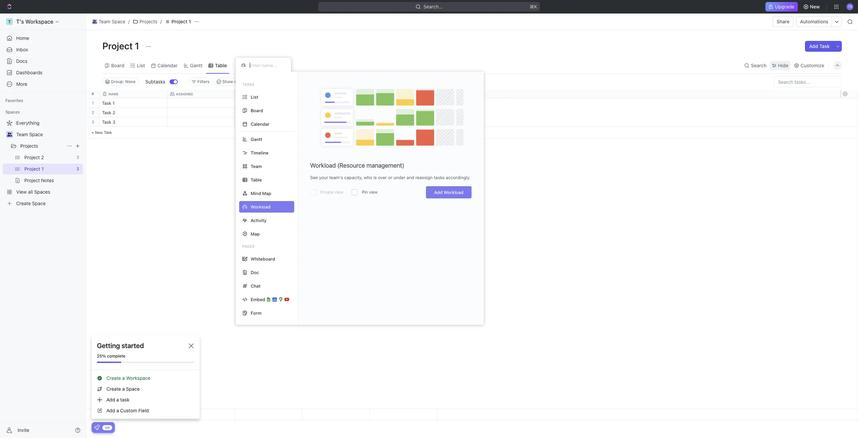 Task type: describe. For each thing, give the bounding box(es) containing it.
hide
[[779, 62, 789, 68]]

customize button
[[792, 61, 827, 70]]

add for add workload
[[434, 190, 443, 195]]

do for 1
[[245, 101, 251, 105]]

embed
[[251, 297, 265, 302]]

do for 2
[[245, 111, 251, 115]]

add for add task
[[810, 43, 819, 49]]

inbox link
[[3, 44, 83, 55]]

mind map
[[251, 191, 271, 196]]

new button
[[801, 1, 825, 12]]

closed
[[234, 79, 247, 84]]

task for add task
[[820, 43, 830, 49]]

1 horizontal spatial workload
[[444, 190, 464, 195]]

or
[[388, 175, 393, 180]]

chat
[[251, 283, 261, 289]]

1 horizontal spatial map
[[262, 191, 271, 196]]

projects inside sidebar navigation
[[20, 143, 38, 149]]

field
[[139, 408, 149, 414]]

inbox
[[16, 47, 28, 52]]

Search tasks... text field
[[775, 77, 842, 87]]

team's
[[330, 175, 343, 180]]

1 vertical spatial projects link
[[20, 141, 64, 151]]

1 / from the left
[[128, 19, 130, 24]]

accordingly.
[[446, 175, 471, 180]]

private
[[321, 190, 334, 195]]

0 horizontal spatial calendar
[[158, 62, 178, 68]]

a for task
[[116, 397, 119, 403]]

show closed
[[223, 79, 247, 84]]

favorites
[[5, 98, 23, 103]]

0 vertical spatial projects
[[140, 19, 157, 24]]

set priority image for 3
[[369, 118, 379, 128]]

reassign
[[416, 175, 433, 180]]

0 vertical spatial projects link
[[131, 18, 159, 26]]

automations button
[[797, 17, 832, 27]]

home
[[16, 35, 29, 41]]

‎task for ‎task 1
[[102, 100, 111, 106]]

see
[[310, 175, 318, 180]]

add task button
[[806, 41, 834, 52]]

docs
[[16, 58, 27, 64]]

workload (resource management)
[[310, 162, 405, 169]]

press space to select this row. row containing task 3
[[100, 117, 438, 128]]

0 vertical spatial team space link
[[90, 18, 127, 26]]

25% complete
[[97, 354, 125, 359]]

invite
[[18, 427, 29, 433]]

team space inside sidebar navigation
[[16, 132, 43, 137]]

automations
[[801, 19, 829, 24]]

getting
[[97, 342, 120, 350]]

to for task 3
[[239, 120, 244, 124]]

tasks
[[434, 175, 445, 180]]

show
[[223, 79, 233, 84]]

is
[[374, 175, 377, 180]]

create a workspace
[[107, 375, 150, 381]]

to do for ‎task 2
[[239, 111, 251, 115]]

press space to select this row. row containing ‎task 2
[[100, 108, 438, 118]]

(resource
[[338, 162, 365, 169]]

0 vertical spatial project
[[172, 19, 188, 24]]

add a custom field
[[107, 408, 149, 414]]

0 horizontal spatial 3
[[92, 120, 94, 124]]

timeline
[[251, 150, 269, 155]]

doc
[[251, 270, 259, 275]]

⌘k
[[530, 4, 538, 9]]

pages
[[242, 244, 255, 249]]

view for private view
[[335, 190, 344, 195]]

subtasks
[[145, 79, 165, 85]]

mind
[[251, 191, 261, 196]]

to for ‎task 1
[[239, 101, 244, 105]]

2 / from the left
[[160, 19, 162, 24]]

list link
[[136, 61, 145, 70]]

press space to select this row. row containing 1
[[86, 98, 100, 108]]

subtasks button
[[143, 76, 170, 87]]

task
[[120, 397, 130, 403]]

grid containing ‎task 1
[[86, 90, 859, 421]]

row group containing ‎task 1
[[100, 98, 438, 139]]

to do for task 3
[[239, 120, 251, 124]]

0 vertical spatial project 1
[[172, 19, 191, 24]]

favorites button
[[3, 97, 26, 105]]

tasks
[[242, 82, 254, 87]]

activity
[[251, 218, 267, 223]]

add a task
[[107, 397, 130, 403]]

press space to select this row. row containing ‎task 1
[[100, 98, 438, 109]]

getting started
[[97, 342, 144, 350]]

dashboards
[[16, 70, 42, 75]]

table link
[[214, 61, 227, 70]]

set priority element for ‎task 2
[[369, 108, 379, 118]]

to do for ‎task 1
[[239, 101, 251, 105]]

started
[[122, 342, 144, 350]]

1 horizontal spatial space
[[112, 19, 125, 24]]

docs link
[[3, 56, 83, 67]]

pin view
[[362, 190, 378, 195]]

calendar link
[[156, 61, 178, 70]]

onboarding checklist button element
[[94, 425, 100, 430]]

1 vertical spatial list
[[251, 94, 258, 100]]

1 horizontal spatial team space
[[99, 19, 125, 24]]

over
[[378, 175, 387, 180]]

new task
[[95, 130, 112, 135]]

a for workspace
[[122, 375, 125, 381]]

new for new
[[811, 4, 821, 9]]

add for add a custom field
[[107, 408, 115, 414]]

under
[[394, 175, 406, 180]]

press space to select this row. row containing 3
[[86, 117, 100, 127]]

set priority element for task 3
[[369, 118, 379, 128]]

create for create a workspace
[[107, 375, 121, 381]]

1/4
[[105, 426, 110, 430]]

team space link inside tree
[[16, 129, 82, 140]]

add for add a task
[[107, 397, 115, 403]]

0 horizontal spatial project 1
[[102, 40, 141, 51]]

tree inside sidebar navigation
[[3, 118, 83, 209]]

Enter name... field
[[249, 62, 286, 68]]

task 3
[[102, 119, 115, 125]]



Task type: vqa. For each thing, say whether or not it's contained in the screenshot.
"invite user" image
no



Task type: locate. For each thing, give the bounding box(es) containing it.
close image
[[189, 344, 194, 348]]

1 vertical spatial calendar
[[251, 121, 270, 127]]

2 do from the top
[[245, 111, 251, 115]]

view for pin view
[[369, 190, 378, 195]]

1 do from the top
[[245, 101, 251, 105]]

new for new task
[[95, 130, 103, 135]]

create up add a task
[[107, 386, 121, 392]]

3 left task 3
[[92, 120, 94, 124]]

‎task 1
[[102, 100, 115, 106]]

view button
[[236, 57, 258, 73]]

0 vertical spatial gantt
[[190, 62, 203, 68]]

1 vertical spatial to do
[[239, 111, 251, 115]]

1 horizontal spatial team space link
[[90, 18, 127, 26]]

view
[[335, 190, 344, 195], [369, 190, 378, 195]]

2 vertical spatial team
[[251, 163, 262, 169]]

grid
[[86, 90, 859, 421]]

0 horizontal spatial projects
[[20, 143, 38, 149]]

project
[[172, 19, 188, 24], [102, 40, 133, 51]]

create a space
[[107, 386, 140, 392]]

board link
[[110, 61, 124, 70]]

0 vertical spatial team
[[99, 19, 110, 24]]

1 set priority element from the top
[[369, 99, 379, 109]]

1 vertical spatial team space
[[16, 132, 43, 137]]

1 vertical spatial project 1
[[102, 40, 141, 51]]

1 vertical spatial ‎task
[[102, 110, 111, 115]]

row group containing 1 2 3
[[86, 98, 100, 139]]

sidebar navigation
[[0, 14, 86, 438]]

1 vertical spatial team space link
[[16, 129, 82, 140]]

who
[[364, 175, 373, 180]]

cell
[[167, 98, 235, 108], [303, 98, 370, 108], [167, 108, 235, 117], [303, 108, 370, 117], [167, 117, 235, 126], [303, 117, 370, 126]]

0 horizontal spatial gantt
[[190, 62, 203, 68]]

tree containing team space
[[3, 118, 83, 209]]

new inside button
[[811, 4, 821, 9]]

2 view from the left
[[369, 190, 378, 195]]

1 horizontal spatial project
[[172, 19, 188, 24]]

0 horizontal spatial team space
[[16, 132, 43, 137]]

form
[[251, 310, 262, 316]]

project 1 link
[[163, 18, 193, 26]]

0 horizontal spatial list
[[137, 62, 145, 68]]

team inside tree
[[16, 132, 28, 137]]

list
[[137, 62, 145, 68], [251, 94, 258, 100]]

1 2 3
[[92, 101, 94, 124]]

0 vertical spatial set priority image
[[369, 99, 379, 109]]

gantt left table link
[[190, 62, 203, 68]]

calendar up timeline
[[251, 121, 270, 127]]

‎task up ‎task 2
[[102, 100, 111, 106]]

table inside table link
[[215, 62, 227, 68]]

gantt up timeline
[[251, 136, 263, 142]]

0 vertical spatial to do
[[239, 101, 251, 105]]

team space right user group image at the left top
[[16, 132, 43, 137]]

workload down accordingly.
[[444, 190, 464, 195]]

space down create a workspace at the bottom left
[[126, 386, 140, 392]]

list inside 'link'
[[137, 62, 145, 68]]

2
[[113, 110, 115, 115], [92, 110, 94, 115]]

new down task 3
[[95, 130, 103, 135]]

1 vertical spatial projects
[[20, 143, 38, 149]]

0 horizontal spatial team
[[16, 132, 28, 137]]

1 vertical spatial do
[[245, 111, 251, 115]]

2 ‎task from the top
[[102, 110, 111, 115]]

1 horizontal spatial projects link
[[131, 18, 159, 26]]

tree
[[3, 118, 83, 209]]

2 to do cell from the top
[[235, 108, 303, 117]]

task down task 3
[[104, 130, 112, 135]]

task inside press space to select this row. row
[[102, 119, 111, 125]]

1 vertical spatial team
[[16, 132, 28, 137]]

2 horizontal spatial team
[[251, 163, 262, 169]]

2 to from the top
[[239, 111, 244, 115]]

0 vertical spatial to
[[239, 101, 244, 105]]

to do cell
[[235, 98, 303, 108], [235, 108, 303, 117], [235, 117, 303, 126]]

1 vertical spatial workload
[[444, 190, 464, 195]]

2 inside 1 2 3
[[92, 110, 94, 115]]

0 vertical spatial new
[[811, 4, 821, 9]]

3 set priority element from the top
[[369, 118, 379, 128]]

1 horizontal spatial gantt
[[251, 136, 263, 142]]

1 horizontal spatial view
[[369, 190, 378, 195]]

1 to do from the top
[[239, 101, 251, 105]]

1 vertical spatial board
[[251, 108, 263, 113]]

board
[[111, 62, 124, 68], [251, 108, 263, 113]]

0 vertical spatial space
[[112, 19, 125, 24]]

1 horizontal spatial /
[[160, 19, 162, 24]]

3 down ‎task 2
[[113, 119, 115, 125]]

0 vertical spatial list
[[137, 62, 145, 68]]

2 vertical spatial do
[[245, 120, 251, 124]]

1 create from the top
[[107, 375, 121, 381]]

task inside add task button
[[820, 43, 830, 49]]

add left task
[[107, 397, 115, 403]]

add workload
[[434, 190, 464, 195]]

0 horizontal spatial team space link
[[16, 129, 82, 140]]

1 horizontal spatial calendar
[[251, 121, 270, 127]]

0 vertical spatial table
[[215, 62, 227, 68]]

set priority image
[[369, 108, 379, 118]]

‎task for ‎task 2
[[102, 110, 111, 115]]

‎task
[[102, 100, 111, 106], [102, 110, 111, 115]]

to
[[239, 101, 244, 105], [239, 111, 244, 115], [239, 120, 244, 124]]

set priority image for 1
[[369, 99, 379, 109]]

2 vertical spatial to
[[239, 120, 244, 124]]

1 horizontal spatial projects
[[140, 19, 157, 24]]

workload
[[310, 162, 336, 169], [444, 190, 464, 195]]

a up task
[[122, 386, 125, 392]]

workspace
[[126, 375, 150, 381]]

to do
[[239, 101, 251, 105], [239, 111, 251, 115], [239, 120, 251, 124]]

workload up "your"
[[310, 162, 336, 169]]

team
[[99, 19, 110, 24], [16, 132, 28, 137], [251, 163, 262, 169]]

table
[[215, 62, 227, 68], [251, 177, 262, 182]]

private view
[[321, 190, 344, 195]]

projects link
[[131, 18, 159, 26], [20, 141, 64, 151]]

to do cell for ‎task 1
[[235, 98, 303, 108]]

spaces
[[5, 110, 20, 115]]

3 do from the top
[[245, 120, 251, 124]]

‎task 2
[[102, 110, 115, 115]]

1 horizontal spatial project 1
[[172, 19, 191, 24]]

view
[[244, 62, 255, 68]]

board left list 'link'
[[111, 62, 124, 68]]

0 vertical spatial do
[[245, 101, 251, 105]]

add down tasks
[[434, 190, 443, 195]]

view button
[[236, 61, 258, 70]]

2 set priority image from the top
[[369, 118, 379, 128]]

board down tasks
[[251, 108, 263, 113]]

and
[[407, 175, 415, 180]]

team right user group image at the left top
[[16, 132, 28, 137]]

1 vertical spatial set priority image
[[369, 118, 379, 128]]

set priority element for ‎task 1
[[369, 99, 379, 109]]

team down timeline
[[251, 163, 262, 169]]

1 vertical spatial task
[[102, 119, 111, 125]]

your
[[319, 175, 328, 180]]

a up create a space
[[122, 375, 125, 381]]

view right private in the top left of the page
[[335, 190, 344, 195]]

0 vertical spatial map
[[262, 191, 271, 196]]

list down tasks
[[251, 94, 258, 100]]

table up mind
[[251, 177, 262, 182]]

3 to do cell from the top
[[235, 117, 303, 126]]

0 horizontal spatial projects link
[[20, 141, 64, 151]]

a for custom
[[116, 408, 119, 414]]

0 horizontal spatial space
[[29, 132, 43, 137]]

row
[[100, 90, 438, 98]]

row group
[[86, 98, 100, 139], [100, 98, 438, 139], [842, 98, 858, 139], [842, 409, 858, 420]]

space right user group icon
[[112, 19, 125, 24]]

a down add a task
[[116, 408, 119, 414]]

space
[[112, 19, 125, 24], [29, 132, 43, 137], [126, 386, 140, 392]]

0 vertical spatial create
[[107, 375, 121, 381]]

3 to from the top
[[239, 120, 244, 124]]

team space link
[[90, 18, 127, 26], [16, 129, 82, 140]]

press space to select this row. row
[[86, 98, 100, 108], [100, 98, 438, 109], [86, 108, 100, 117], [100, 108, 438, 118], [86, 117, 100, 127], [100, 117, 438, 128], [100, 409, 438, 421]]

search
[[752, 62, 767, 68]]

1 horizontal spatial team
[[99, 19, 110, 24]]

team right user group icon
[[99, 19, 110, 24]]

to do cell for task 3
[[235, 117, 303, 126]]

1 to from the top
[[239, 101, 244, 105]]

0 vertical spatial team space
[[99, 19, 125, 24]]

1
[[189, 19, 191, 24], [135, 40, 139, 51], [113, 100, 115, 106], [92, 101, 94, 105]]

map right mind
[[262, 191, 271, 196]]

add
[[810, 43, 819, 49], [434, 190, 443, 195], [107, 397, 115, 403], [107, 408, 115, 414]]

create for create a space
[[107, 386, 121, 392]]

1 vertical spatial gantt
[[251, 136, 263, 142]]

2 up task 3
[[113, 110, 115, 115]]

1 inside press space to select this row. row
[[113, 100, 115, 106]]

0 vertical spatial task
[[820, 43, 830, 49]]

2 vertical spatial task
[[104, 130, 112, 135]]

0 horizontal spatial 2
[[92, 110, 94, 115]]

25%
[[97, 354, 106, 359]]

1 view from the left
[[335, 190, 344, 195]]

set priority element
[[369, 99, 379, 109], [369, 108, 379, 118], [369, 118, 379, 128]]

1 horizontal spatial list
[[251, 94, 258, 100]]

3 to do from the top
[[239, 120, 251, 124]]

custom
[[120, 408, 137, 414]]

do for 3
[[245, 120, 251, 124]]

0 horizontal spatial /
[[128, 19, 130, 24]]

1 vertical spatial map
[[251, 231, 260, 237]]

2 create from the top
[[107, 386, 121, 392]]

see your team's capacity, who is over or under and reassign tasks accordingly.
[[310, 175, 471, 180]]

0 vertical spatial workload
[[310, 162, 336, 169]]

view right the pin
[[369, 190, 378, 195]]

pin
[[362, 190, 368, 195]]

1 ‎task from the top
[[102, 100, 111, 106]]

calendar up subtasks button
[[158, 62, 178, 68]]

0 horizontal spatial map
[[251, 231, 260, 237]]

upgrade link
[[766, 2, 798, 11]]

show closed button
[[214, 78, 250, 86]]

list up subtasks button
[[137, 62, 145, 68]]

gantt link
[[189, 61, 203, 70]]

1 horizontal spatial new
[[811, 4, 821, 9]]

add down add a task
[[107, 408, 115, 414]]

2 vertical spatial to do cell
[[235, 117, 303, 126]]

onboarding checklist button image
[[94, 425, 100, 430]]

2 vertical spatial space
[[126, 386, 140, 392]]

/
[[128, 19, 130, 24], [160, 19, 162, 24]]

0 horizontal spatial table
[[215, 62, 227, 68]]

‎task down ‎task 1
[[102, 110, 111, 115]]

dashboards link
[[3, 67, 83, 78]]

team space right user group icon
[[99, 19, 125, 24]]

task for new task
[[104, 130, 112, 135]]

1 horizontal spatial table
[[251, 177, 262, 182]]

1 vertical spatial space
[[29, 132, 43, 137]]

1 vertical spatial new
[[95, 130, 103, 135]]

space right user group image at the left top
[[29, 132, 43, 137]]

1 set priority image from the top
[[369, 99, 379, 109]]

search button
[[743, 61, 769, 70]]

home link
[[3, 33, 83, 44]]

0 vertical spatial board
[[111, 62, 124, 68]]

0 vertical spatial ‎task
[[102, 100, 111, 106]]

share
[[777, 19, 790, 24]]

capacity,
[[345, 175, 363, 180]]

a for space
[[122, 386, 125, 392]]

table up 'show'
[[215, 62, 227, 68]]

1 vertical spatial to
[[239, 111, 244, 115]]

add task
[[810, 43, 830, 49]]

task up the customize
[[820, 43, 830, 49]]

map down activity
[[251, 231, 260, 237]]

complete
[[107, 354, 125, 359]]

2 for ‎task
[[113, 110, 115, 115]]

board inside board link
[[111, 62, 124, 68]]

new
[[811, 4, 821, 9], [95, 130, 103, 135]]

user group image
[[93, 20, 97, 23]]

1 vertical spatial table
[[251, 177, 262, 182]]

1 vertical spatial project
[[102, 40, 133, 51]]

0 horizontal spatial new
[[95, 130, 103, 135]]

set priority image
[[369, 99, 379, 109], [369, 118, 379, 128]]

0 horizontal spatial view
[[335, 190, 344, 195]]

projects
[[140, 19, 157, 24], [20, 143, 38, 149]]

to for ‎task 2
[[239, 111, 244, 115]]

a left task
[[116, 397, 119, 403]]

press space to select this row. row containing 2
[[86, 108, 100, 117]]

0 vertical spatial calendar
[[158, 62, 178, 68]]

search...
[[424, 4, 443, 9]]

2 horizontal spatial space
[[126, 386, 140, 392]]

customize
[[801, 62, 825, 68]]

space inside tree
[[29, 132, 43, 137]]

1 horizontal spatial 3
[[113, 119, 115, 125]]

2 vertical spatial to do
[[239, 120, 251, 124]]

hide button
[[771, 61, 791, 70]]

upgrade
[[776, 4, 795, 9]]

0 horizontal spatial board
[[111, 62, 124, 68]]

1 horizontal spatial board
[[251, 108, 263, 113]]

2 for 1
[[92, 110, 94, 115]]

0 horizontal spatial project
[[102, 40, 133, 51]]

#
[[92, 91, 94, 96]]

gantt
[[190, 62, 203, 68], [251, 136, 263, 142]]

add up the customize
[[810, 43, 819, 49]]

1 to do cell from the top
[[235, 98, 303, 108]]

2 left ‎task 2
[[92, 110, 94, 115]]

add inside button
[[810, 43, 819, 49]]

0 vertical spatial to do cell
[[235, 98, 303, 108]]

1 vertical spatial to do cell
[[235, 108, 303, 117]]

whiteboard
[[251, 256, 275, 262]]

a
[[122, 375, 125, 381], [122, 386, 125, 392], [116, 397, 119, 403], [116, 408, 119, 414]]

2 to do from the top
[[239, 111, 251, 115]]

1 vertical spatial create
[[107, 386, 121, 392]]

new up automations
[[811, 4, 821, 9]]

share button
[[773, 16, 794, 27]]

management)
[[367, 162, 405, 169]]

to do cell for ‎task 2
[[235, 108, 303, 117]]

1 inside 1 2 3
[[92, 101, 94, 105]]

task down ‎task 2
[[102, 119, 111, 125]]

2 set priority element from the top
[[369, 108, 379, 118]]

0 horizontal spatial workload
[[310, 162, 336, 169]]

1 horizontal spatial 2
[[113, 110, 115, 115]]

user group image
[[7, 133, 12, 137]]

create
[[107, 375, 121, 381], [107, 386, 121, 392]]

create up create a space
[[107, 375, 121, 381]]



